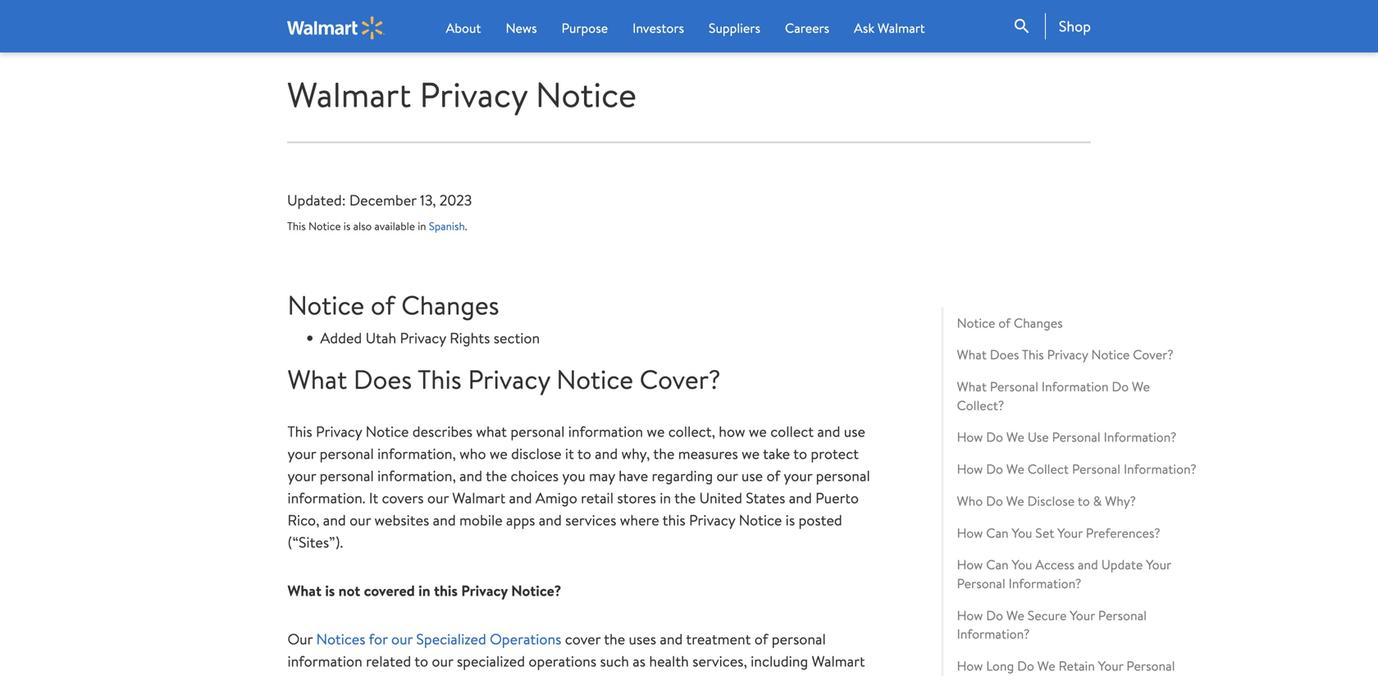 Task type: locate. For each thing, give the bounding box(es) containing it.
investors button
[[633, 18, 684, 38]]

0 horizontal spatial changes
[[401, 287, 499, 323]]

do left collect
[[987, 460, 1004, 478]]

2 how from the top
[[957, 460, 983, 478]]

5 how from the top
[[957, 606, 983, 624]]

do up long
[[987, 606, 1004, 624]]

and up may
[[595, 443, 618, 464]]

the up such
[[604, 629, 625, 649]]

how inside how can you access and update your personal information?
[[957, 556, 983, 574]]

walmart down home image
[[287, 70, 411, 118]]

our up centers,
[[432, 651, 453, 672]]

collect
[[771, 421, 814, 442]]

how can you set your preferences? link
[[942, 517, 1211, 549]]

services inside cover the uses and treatment of personal information related to our specialized operations such as health services, including walmart pharmacies, vision centers, and clinics; financial products and services that we offer eith
[[678, 673, 729, 676]]

websites
[[375, 510, 429, 530]]

personal inside what personal information do we collect?
[[990, 377, 1039, 396]]

1 vertical spatial services
[[678, 673, 729, 676]]

how inside how long do we retain your personal information?
[[957, 657, 983, 675]]

of down take
[[767, 466, 780, 486]]

and left mobile
[[433, 510, 456, 530]]

including
[[751, 651, 808, 672]]

of up "including"
[[755, 629, 768, 649]]

this right where on the bottom of page
[[663, 510, 686, 530]]

to
[[578, 443, 591, 464], [794, 443, 808, 464], [1078, 492, 1090, 510], [415, 651, 428, 672]]

what does this privacy notice cover? down "notice of changes" link
[[957, 346, 1174, 364]]

our
[[288, 629, 313, 649]]

your
[[288, 443, 316, 464], [288, 466, 316, 486], [784, 466, 813, 486]]

have
[[619, 466, 648, 486]]

1 vertical spatial is
[[786, 510, 795, 530]]

0 vertical spatial is
[[344, 218, 351, 234]]

why,
[[622, 443, 650, 464]]

how for how can you set your preferences?
[[957, 524, 983, 542]]

this privacy notice describes what personal information we collect, how we collect and use your personal information, who we disclose it to and why, the measures we take to protect your personal information, and the choices you may have regarding our use of your personal information. it covers our walmart and amigo retail stores in the united states and puerto rico, and our websites and mobile apps and services where this privacy notice is posted ("sites").
[[288, 421, 870, 553]]

1 vertical spatial you
[[1012, 556, 1033, 574]]

ask walmart
[[854, 19, 925, 37]]

changes inside notice of changes added utah privacy rights section
[[401, 287, 499, 323]]

ask
[[854, 19, 875, 37]]

you left access
[[1012, 556, 1033, 574]]

where
[[620, 510, 659, 530]]

we inside how do we secure your personal information?
[[1007, 606, 1025, 624]]

can for access
[[987, 556, 1009, 574]]

changes for notice of changes
[[1014, 314, 1063, 332]]

in down the regarding
[[660, 488, 671, 508]]

1 horizontal spatial use
[[844, 421, 866, 442]]

and down specialized
[[462, 673, 485, 676]]

in left spanish link
[[418, 218, 426, 234]]

our right for
[[391, 629, 413, 649]]

0 vertical spatial you
[[1012, 524, 1033, 542]]

what down added
[[288, 361, 347, 398]]

2 can from the top
[[987, 556, 1009, 574]]

is
[[344, 218, 351, 234], [786, 510, 795, 530], [325, 580, 335, 601]]

what does this privacy notice cover? down section at the left
[[288, 361, 721, 398]]

this down updated:
[[287, 218, 306, 234]]

collect?
[[957, 396, 1005, 414]]

careers link
[[785, 18, 830, 38]]

this inside "this privacy notice describes what personal information we collect, how we collect and use your personal information, who we disclose it to and why, the measures we take to protect your personal information, and the choices you may have regarding our use of your personal information. it covers our walmart and amigo retail stores in the united states and puerto rico, and our websites and mobile apps and services where this privacy notice is posted ("sites")."
[[288, 421, 312, 442]]

personal
[[511, 421, 565, 442], [320, 443, 374, 464], [320, 466, 374, 486], [816, 466, 870, 486], [772, 629, 826, 649]]

privacy
[[420, 70, 527, 118], [400, 328, 446, 348], [1047, 346, 1089, 364], [468, 361, 550, 398], [316, 421, 362, 442], [689, 510, 735, 530], [461, 580, 508, 601]]

your right secure at the right bottom
[[1070, 606, 1095, 624]]

how can you set your preferences?
[[957, 524, 1161, 542]]

information up why,
[[568, 421, 643, 442]]

that
[[733, 673, 759, 676]]

states
[[746, 488, 786, 508]]

our
[[717, 466, 738, 486], [427, 488, 449, 508], [350, 510, 371, 530], [391, 629, 413, 649], [432, 651, 453, 672]]

can left access
[[987, 556, 1009, 574]]

do for how do we collect personal information?
[[987, 460, 1004, 478]]

we left secure at the right bottom
[[1007, 606, 1025, 624]]

your
[[1058, 524, 1083, 542], [1146, 556, 1172, 574], [1070, 606, 1095, 624], [1098, 657, 1124, 675]]

1 horizontal spatial information
[[568, 421, 643, 442]]

we left 'retain'
[[1038, 657, 1056, 675]]

we right how
[[749, 421, 767, 442]]

does down utah
[[354, 361, 412, 398]]

0 horizontal spatial is
[[325, 580, 335, 601]]

how for how can you access and update your personal information?
[[957, 556, 983, 574]]

1 vertical spatial use
[[742, 466, 763, 486]]

related
[[366, 651, 411, 672]]

we left disclose
[[1007, 492, 1025, 510]]

and down who on the bottom
[[460, 466, 483, 486]]

how inside "link"
[[957, 524, 983, 542]]

2 horizontal spatial is
[[786, 510, 795, 530]]

we left use
[[1007, 428, 1025, 446]]

personal inside how can you access and update your personal information?
[[957, 574, 1006, 592]]

how for how do we use personal information?
[[957, 428, 983, 446]]

personal inside how do we use personal information? link
[[1052, 428, 1101, 446]]

access
[[1036, 556, 1075, 574]]

2 vertical spatial in
[[419, 580, 431, 601]]

what personal information do we collect?
[[957, 377, 1150, 414]]

we up why,
[[647, 421, 665, 442]]

information, up covers
[[378, 466, 456, 486]]

13,
[[420, 190, 436, 210]]

information? inside how long do we retain your personal information?
[[957, 676, 1030, 676]]

of up utah
[[371, 287, 395, 323]]

what left not
[[288, 580, 322, 601]]

0 vertical spatial information,
[[378, 443, 456, 464]]

personal up &
[[1072, 460, 1121, 478]]

how do we collect personal information? link
[[942, 453, 1211, 485]]

notices
[[316, 629, 366, 649]]

posted
[[799, 510, 843, 530]]

your inside how long do we retain your personal information?
[[1098, 657, 1124, 675]]

what does this privacy notice cover? link
[[942, 339, 1211, 371]]

your right 'retain'
[[1098, 657, 1124, 675]]

.
[[465, 218, 467, 234]]

1 horizontal spatial does
[[990, 346, 1019, 364]]

notice?
[[511, 580, 562, 601]]

do down the collect?
[[987, 428, 1004, 446]]

1 how from the top
[[957, 428, 983, 446]]

we down "including"
[[762, 673, 780, 676]]

services
[[565, 510, 617, 530], [678, 673, 729, 676]]

and up protect
[[818, 421, 841, 442]]

you inside "link"
[[1012, 524, 1033, 542]]

information? inside how do we secure your personal information?
[[957, 625, 1030, 643]]

who
[[460, 443, 486, 464]]

how do we secure your personal information? link
[[942, 600, 1211, 650]]

what
[[476, 421, 507, 442]]

personal up how do we collect personal information?
[[1052, 428, 1101, 446]]

how can you access and update your personal information? link
[[942, 549, 1211, 600]]

0 vertical spatial use
[[844, 421, 866, 442]]

we
[[647, 421, 665, 442], [749, 421, 767, 442], [490, 443, 508, 464], [742, 443, 760, 464], [762, 673, 780, 676]]

1 vertical spatial information
[[288, 651, 363, 672]]

stores
[[617, 488, 656, 508]]

can
[[987, 524, 1009, 542], [987, 556, 1009, 574]]

to right it
[[578, 443, 591, 464]]

to down collect
[[794, 443, 808, 464]]

do right long
[[1018, 657, 1035, 675]]

walmart up offer
[[812, 651, 865, 672]]

is inside updated: december 13, 2023 this notice is also available in spanish .
[[344, 218, 351, 234]]

and up apps
[[509, 488, 532, 508]]

1 horizontal spatial services
[[678, 673, 729, 676]]

we for disclose
[[1007, 492, 1025, 510]]

what down notice of changes
[[957, 346, 987, 364]]

1 horizontal spatial changes
[[1014, 314, 1063, 332]]

in inside "this privacy notice describes what personal information we collect, how we collect and use your personal information, who we disclose it to and why, the measures we take to protect your personal information, and the choices you may have regarding our use of your personal information. it covers our walmart and amigo retail stores in the united states and puerto rico, and our websites and mobile apps and services where this privacy notice is posted ("sites")."
[[660, 488, 671, 508]]

0 vertical spatial information
[[568, 421, 643, 442]]

and right access
[[1078, 556, 1099, 574]]

0 vertical spatial services
[[565, 510, 617, 530]]

6 how from the top
[[957, 657, 983, 675]]

1 vertical spatial can
[[987, 556, 1009, 574]]

0 vertical spatial can
[[987, 524, 1009, 542]]

operations
[[490, 629, 562, 649]]

covers
[[382, 488, 424, 508]]

of inside "this privacy notice describes what personal information we collect, how we collect and use your personal information, who we disclose it to and why, the measures we take to protect your personal information, and the choices you may have regarding our use of your personal information. it covers our walmart and amigo retail stores in the united states and puerto rico, and our websites and mobile apps and services where this privacy notice is posted ("sites")."
[[767, 466, 780, 486]]

who
[[957, 492, 983, 510]]

in
[[418, 218, 426, 234], [660, 488, 671, 508], [419, 580, 431, 601]]

personal right 'retain'
[[1127, 657, 1175, 675]]

is left not
[[325, 580, 335, 601]]

personal down update
[[1099, 606, 1147, 624]]

do right who
[[986, 492, 1003, 510]]

financial
[[535, 673, 588, 676]]

can left set
[[987, 524, 1009, 542]]

measures
[[678, 443, 738, 464]]

products
[[591, 673, 648, 676]]

utah
[[366, 328, 396, 348]]

how for how do we collect personal information?
[[957, 460, 983, 478]]

suppliers
[[709, 19, 761, 37]]

and
[[818, 421, 841, 442], [595, 443, 618, 464], [460, 466, 483, 486], [509, 488, 532, 508], [789, 488, 812, 508], [323, 510, 346, 530], [433, 510, 456, 530], [539, 510, 562, 530], [1078, 556, 1099, 574], [660, 629, 683, 649], [462, 673, 485, 676], [652, 673, 675, 676]]

personal inside how do we secure your personal information?
[[1099, 606, 1147, 624]]

protect
[[811, 443, 859, 464]]

and down information.
[[323, 510, 346, 530]]

preferences?
[[1086, 524, 1161, 542]]

it
[[565, 443, 574, 464]]

about
[[446, 19, 481, 37]]

1 horizontal spatial this
[[663, 510, 686, 530]]

we left take
[[742, 443, 760, 464]]

to up centers,
[[415, 651, 428, 672]]

walmart inside cover the uses and treatment of personal information related to our specialized operations such as health services, including walmart pharmacies, vision centers, and clinics; financial products and services that we offer eith
[[812, 651, 865, 672]]

services down retail at the left bottom of the page
[[565, 510, 617, 530]]

what inside what personal information do we collect?
[[957, 377, 987, 396]]

this inside "this privacy notice describes what personal information we collect, how we collect and use your personal information, who we disclose it to and why, the measures we take to protect your personal information, and the choices you may have regarding our use of your personal information. it covers our walmart and amigo retail stores in the united states and puerto rico, and our websites and mobile apps and services where this privacy notice is posted ("sites")."
[[663, 510, 686, 530]]

shop link
[[1045, 13, 1091, 39]]

this
[[287, 218, 306, 234], [1022, 346, 1044, 364], [418, 361, 462, 398], [288, 421, 312, 442]]

do for who do we disclose to & why?
[[986, 492, 1003, 510]]

1 horizontal spatial is
[[344, 218, 351, 234]]

do
[[1112, 377, 1129, 396], [987, 428, 1004, 446], [987, 460, 1004, 478], [986, 492, 1003, 510], [987, 606, 1004, 624], [1018, 657, 1035, 675]]

0 horizontal spatial information
[[288, 651, 363, 672]]

1 vertical spatial information,
[[378, 466, 456, 486]]

1 vertical spatial in
[[660, 488, 671, 508]]

personal inside how do we collect personal information? link
[[1072, 460, 1121, 478]]

information inside cover the uses and treatment of personal information related to our specialized operations such as health services, including walmart pharmacies, vision centers, and clinics; financial products and services that we offer eith
[[288, 651, 363, 672]]

1 vertical spatial this
[[434, 580, 458, 601]]

such
[[600, 651, 629, 672]]

this up information.
[[288, 421, 312, 442]]

notice of changes added utah privacy rights section
[[288, 287, 544, 348]]

our up united
[[717, 466, 738, 486]]

you inside how can you access and update your personal information?
[[1012, 556, 1033, 574]]

use up states
[[742, 466, 763, 486]]

does down notice of changes
[[990, 346, 1019, 364]]

changes up what does this privacy notice cover? link
[[1014, 314, 1063, 332]]

this down rights
[[418, 361, 462, 398]]

3 how from the top
[[957, 524, 983, 542]]

services inside "this privacy notice describes what personal information we collect, how we collect and use your personal information, who we disclose it to and why, the measures we take to protect your personal information, and the choices you may have regarding our use of your personal information. it covers our walmart and amigo retail stores in the united states and puerto rico, and our websites and mobile apps and services where this privacy notice is posted ("sites")."
[[565, 510, 617, 530]]

can inside "link"
[[987, 524, 1009, 542]]

do inside how do we secure your personal information?
[[987, 606, 1004, 624]]

and up posted
[[789, 488, 812, 508]]

you for access
[[1012, 556, 1033, 574]]

use up protect
[[844, 421, 866, 442]]

we right information
[[1132, 377, 1150, 396]]

long
[[987, 657, 1014, 675]]

information, down describes
[[378, 443, 456, 464]]

1 horizontal spatial what does this privacy notice cover?
[[957, 346, 1174, 364]]

spanish
[[429, 218, 465, 234]]

personal up the collect?
[[990, 377, 1039, 396]]

you
[[562, 466, 586, 486]]

ask walmart link
[[854, 18, 925, 38]]

walmart inside "this privacy notice describes what personal information we collect, how we collect and use your personal information, who we disclose it to and why, the measures we take to protect your personal information, and the choices you may have regarding our use of your personal information. it covers our walmart and amigo retail stores in the united states and puerto rico, and our websites and mobile apps and services where this privacy notice is posted ("sites")."
[[452, 488, 506, 508]]

notice
[[536, 70, 637, 118], [308, 218, 341, 234], [288, 287, 365, 323], [957, 314, 996, 332], [1092, 346, 1130, 364], [557, 361, 634, 398], [366, 421, 409, 442], [739, 510, 782, 530]]

this up specialized
[[434, 580, 458, 601]]

2 you from the top
[[1012, 556, 1033, 574]]

1 you from the top
[[1012, 524, 1033, 542]]

personal inside how long do we retain your personal information?
[[1127, 657, 1175, 675]]

information up pharmacies,
[[288, 651, 363, 672]]

your right set
[[1058, 524, 1083, 542]]

the right why,
[[654, 443, 675, 464]]

can inside how can you access and update your personal information?
[[987, 556, 1009, 574]]

how do we collect personal information?
[[957, 460, 1197, 478]]

privacy up information.
[[316, 421, 362, 442]]

you left set
[[1012, 524, 1033, 542]]

how inside how do we secure your personal information?
[[957, 606, 983, 624]]

you for set
[[1012, 524, 1033, 542]]

2 vertical spatial is
[[325, 580, 335, 601]]

purpose button
[[562, 18, 608, 38]]

0 horizontal spatial services
[[565, 510, 617, 530]]

changes up rights
[[401, 287, 499, 323]]

do for how do we secure your personal information?
[[987, 606, 1004, 624]]

disclose
[[1028, 492, 1075, 510]]

4 how from the top
[[957, 556, 983, 574]]

your right update
[[1146, 556, 1172, 574]]

the down the regarding
[[675, 488, 696, 508]]

is left also
[[344, 218, 351, 234]]

services down services,
[[678, 673, 729, 676]]

privacy right utah
[[400, 328, 446, 348]]

updated:
[[287, 190, 346, 210]]

0 horizontal spatial use
[[742, 466, 763, 486]]

how do we secure your personal information?
[[957, 606, 1147, 643]]

mobile
[[460, 510, 503, 530]]

0 vertical spatial in
[[418, 218, 426, 234]]

what up the collect?
[[957, 377, 987, 396]]

1 can from the top
[[987, 524, 1009, 542]]

personal inside cover the uses and treatment of personal information related to our specialized operations such as health services, including walmart pharmacies, vision centers, and clinics; financial products and services that we offer eith
[[772, 629, 826, 649]]

do right information
[[1112, 377, 1129, 396]]

privacy left notice?
[[461, 580, 508, 601]]

do inside what personal information do we collect?
[[1112, 377, 1129, 396]]

walmart up mobile
[[452, 488, 506, 508]]

cover the uses and treatment of personal information related to our specialized operations such as health services, including walmart pharmacies, vision centers, and clinics; financial products and services that we offer eith
[[288, 629, 865, 676]]

personal up how do we secure your personal information?
[[957, 574, 1006, 592]]

in right the "covered"
[[419, 580, 431, 601]]

you
[[1012, 524, 1033, 542], [1012, 556, 1033, 574]]

we
[[1132, 377, 1150, 396], [1007, 428, 1025, 446], [1007, 460, 1025, 478], [1007, 492, 1025, 510], [1007, 606, 1025, 624], [1038, 657, 1056, 675]]

is left posted
[[786, 510, 795, 530]]

0 vertical spatial this
[[663, 510, 686, 530]]

walmart
[[878, 19, 925, 37], [287, 70, 411, 118], [452, 488, 506, 508], [812, 651, 865, 672]]



Task type: vqa. For each thing, say whether or not it's contained in the screenshot.
with within the Open Call Event 2023 Walmart Has Concluded Its Tenth Annual Open Call Event, With More Than 700 Businesses From Around The Country Pitching
no



Task type: describe. For each thing, give the bounding box(es) containing it.
secure
[[1028, 606, 1067, 624]]

news
[[506, 19, 537, 37]]

centers,
[[407, 673, 458, 676]]

of up what does this privacy notice cover? link
[[999, 314, 1011, 332]]

1 information, from the top
[[378, 443, 456, 464]]

your inside how can you access and update your personal information?
[[1146, 556, 1172, 574]]

1 horizontal spatial cover?
[[1133, 346, 1174, 364]]

purpose
[[562, 19, 608, 37]]

the inside cover the uses and treatment of personal information related to our specialized operations such as health services, including walmart pharmacies, vision centers, and clinics; financial products and services that we offer eith
[[604, 629, 625, 649]]

information? inside how can you access and update your personal information?
[[1009, 574, 1082, 592]]

added
[[320, 328, 362, 348]]

how do we use personal information? link
[[942, 422, 1211, 453]]

about button
[[446, 18, 481, 38]]

we inside what personal information do we collect?
[[1132, 377, 1150, 396]]

how
[[719, 421, 746, 442]]

united
[[700, 488, 743, 508]]

do for how do we use personal information?
[[987, 428, 1004, 446]]

describes
[[413, 421, 473, 442]]

operations
[[529, 651, 597, 672]]

we for use
[[1007, 428, 1025, 446]]

notice of changes
[[957, 314, 1063, 332]]

also
[[353, 218, 372, 234]]

and down health
[[652, 673, 675, 676]]

can for set
[[987, 524, 1009, 542]]

our notices for our specialized operations
[[288, 629, 562, 649]]

this down notice of changes
[[1022, 346, 1044, 364]]

the down who on the bottom
[[486, 466, 507, 486]]

and down amigo
[[539, 510, 562, 530]]

as
[[633, 651, 646, 672]]

&
[[1093, 492, 1102, 510]]

amigo
[[536, 488, 578, 508]]

may
[[589, 466, 615, 486]]

for
[[369, 629, 388, 649]]

notices for our specialized operations link
[[316, 629, 562, 649]]

to inside cover the uses and treatment of personal information related to our specialized operations such as health services, including walmart pharmacies, vision centers, and clinics; financial products and services that we offer eith
[[415, 651, 428, 672]]

your inside 'how can you set your preferences?' "link"
[[1058, 524, 1083, 542]]

uses
[[629, 629, 656, 649]]

("sites").
[[288, 532, 343, 553]]

collect,
[[669, 421, 716, 442]]

walmart privacy notice
[[287, 70, 637, 118]]

how for how long do we retain your personal information?
[[957, 657, 983, 675]]

our inside cover the uses and treatment of personal information related to our specialized operations such as health services, including walmart pharmacies, vision centers, and clinics; financial products and services that we offer eith
[[432, 651, 453, 672]]

investors
[[633, 19, 684, 37]]

notice inside updated: december 13, 2023 this notice is also available in spanish .
[[308, 218, 341, 234]]

do inside how long do we retain your personal information?
[[1018, 657, 1035, 675]]

vision
[[367, 673, 403, 676]]

2023
[[440, 190, 472, 210]]

privacy inside notice of changes added utah privacy rights section
[[400, 328, 446, 348]]

careers
[[785, 19, 830, 37]]

we for collect
[[1007, 460, 1025, 478]]

search
[[1013, 16, 1032, 36]]

0 horizontal spatial does
[[354, 361, 412, 398]]

how for how do we secure your personal information?
[[957, 606, 983, 624]]

we inside how long do we retain your personal information?
[[1038, 657, 1056, 675]]

privacy down "notice of changes" link
[[1047, 346, 1089, 364]]

we down what
[[490, 443, 508, 464]]

information.
[[288, 488, 365, 508]]

what personal information do we collect? link
[[942, 371, 1211, 422]]

our right covers
[[427, 488, 449, 508]]

available
[[375, 218, 415, 234]]

retail
[[581, 488, 614, 508]]

puerto
[[816, 488, 859, 508]]

what inside what does this privacy notice cover? link
[[957, 346, 987, 364]]

health
[[649, 651, 689, 672]]

covered
[[364, 580, 415, 601]]

specialized
[[416, 629, 486, 649]]

privacy down united
[[689, 510, 735, 530]]

information
[[1042, 377, 1109, 396]]

our down 'it'
[[350, 510, 371, 530]]

who do we disclose to & why?
[[957, 492, 1136, 510]]

how do we use personal information?
[[957, 428, 1177, 446]]

of inside notice of changes added utah privacy rights section
[[371, 287, 395, 323]]

of inside cover the uses and treatment of personal information related to our specialized operations such as health services, including walmart pharmacies, vision centers, and clinics; financial products and services that we offer eith
[[755, 629, 768, 649]]

clinics;
[[488, 673, 532, 676]]

not
[[339, 580, 361, 601]]

news button
[[506, 18, 537, 38]]

0 horizontal spatial what does this privacy notice cover?
[[288, 361, 721, 398]]

privacy down about
[[420, 70, 527, 118]]

information inside "this privacy notice describes what personal information we collect, how we collect and use your personal information, who we disclose it to and why, the measures we take to protect your personal information, and the choices you may have regarding our use of your personal information. it covers our walmart and amigo retail stores in the united states and puerto rico, and our websites and mobile apps and services where this privacy notice is posted ("sites")."
[[568, 421, 643, 442]]

we for secure
[[1007, 606, 1025, 624]]

is inside "this privacy notice describes what personal information we collect, how we collect and use your personal information, who we disclose it to and why, the measures we take to protect your personal information, and the choices you may have regarding our use of your personal information. it covers our walmart and amigo retail stores in the united states and puerto rico, and our websites and mobile apps and services where this privacy notice is posted ("sites")."
[[786, 510, 795, 530]]

this inside updated: december 13, 2023 this notice is also available in spanish .
[[287, 218, 306, 234]]

collect
[[1028, 460, 1069, 478]]

how long do we retain your personal information? link
[[942, 650, 1211, 676]]

set
[[1036, 524, 1055, 542]]

disclose
[[511, 443, 562, 464]]

retain
[[1059, 657, 1095, 675]]

cover
[[565, 629, 601, 649]]

choices
[[511, 466, 559, 486]]

services,
[[693, 651, 747, 672]]

and inside how can you access and update your personal information?
[[1078, 556, 1099, 574]]

we inside cover the uses and treatment of personal information related to our specialized operations such as health services, including walmart pharmacies, vision centers, and clinics; financial products and services that we offer eith
[[762, 673, 780, 676]]

what is not covered in this privacy notice?
[[288, 580, 562, 601]]

privacy down section at the left
[[468, 361, 550, 398]]

notice of changes link
[[942, 307, 1211, 339]]

treatment
[[686, 629, 751, 649]]

2 information, from the top
[[378, 466, 456, 486]]

to left &
[[1078, 492, 1090, 510]]

0 horizontal spatial this
[[434, 580, 458, 601]]

rights
[[450, 328, 490, 348]]

december
[[349, 190, 417, 210]]

home image
[[287, 16, 385, 39]]

how long do we retain your personal information?
[[957, 657, 1175, 676]]

walmart right ask
[[878, 19, 925, 37]]

pharmacies,
[[288, 673, 364, 676]]

changes for notice of changes added utah privacy rights section
[[401, 287, 499, 323]]

section
[[494, 328, 540, 348]]

offer
[[784, 673, 816, 676]]

and up health
[[660, 629, 683, 649]]

0 horizontal spatial cover?
[[640, 361, 721, 398]]

your inside how do we secure your personal information?
[[1070, 606, 1095, 624]]

regarding
[[652, 466, 713, 486]]

in inside updated: december 13, 2023 this notice is also available in spanish .
[[418, 218, 426, 234]]

shop
[[1059, 16, 1091, 37]]

apps
[[506, 510, 535, 530]]

notice inside notice of changes added utah privacy rights section
[[288, 287, 365, 323]]



